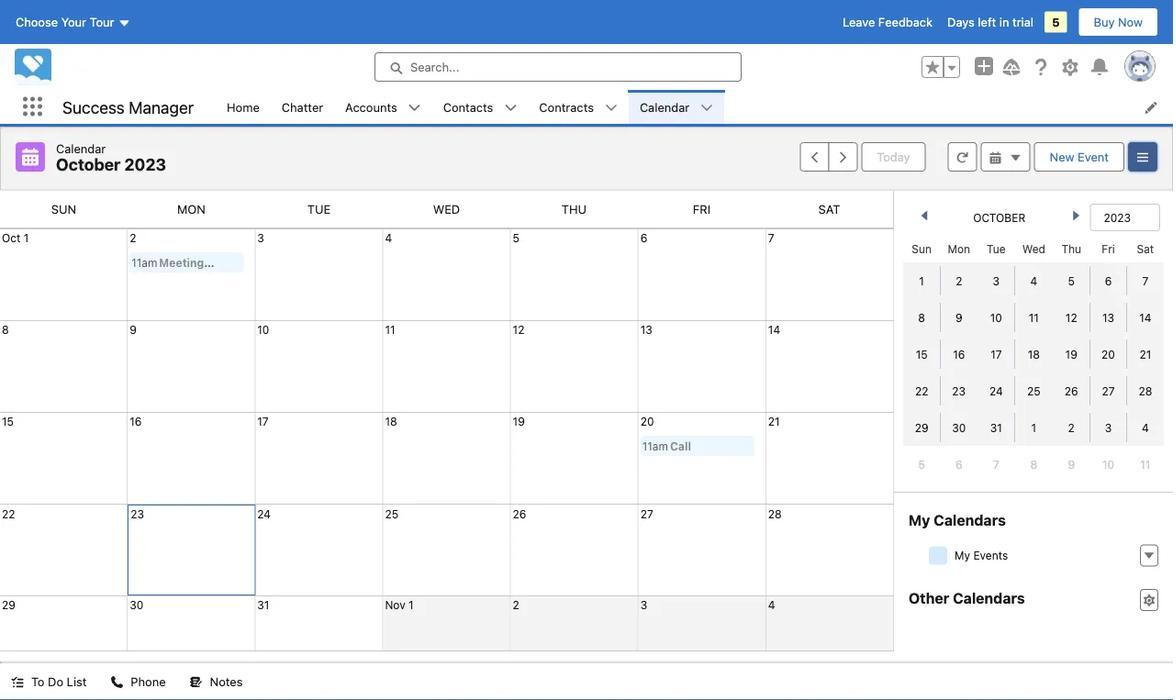 Task type: describe. For each thing, give the bounding box(es) containing it.
meeting link
[[159, 256, 204, 269]]

1 vertical spatial 15
[[2, 415, 14, 428]]

1 horizontal spatial 18
[[1028, 348, 1040, 361]]

0 horizontal spatial 24
[[257, 508, 271, 521]]

1 horizontal spatial 20
[[1102, 348, 1116, 361]]

1 vertical spatial 4 button
[[768, 599, 776, 612]]

text default image inside phone button
[[111, 676, 123, 689]]

11 button
[[385, 323, 395, 336]]

30 button
[[130, 599, 143, 612]]

0 vertical spatial 27
[[1102, 385, 1115, 398]]

2 horizontal spatial 8
[[1031, 458, 1038, 471]]

call link
[[670, 440, 691, 453]]

tour
[[90, 15, 114, 29]]

1 vertical spatial 20
[[641, 415, 654, 428]]

oct 1
[[2, 231, 29, 244]]

buy now button
[[1079, 7, 1159, 37]]

20 button
[[641, 415, 654, 428]]

1 horizontal spatial 12
[[1066, 311, 1078, 324]]

to do list button
[[0, 664, 98, 701]]

new event
[[1050, 150, 1109, 164]]

accounts list item
[[334, 90, 432, 124]]

0 horizontal spatial 28
[[768, 508, 782, 521]]

0 vertical spatial 19
[[1066, 348, 1078, 361]]

2 horizontal spatial 9
[[1068, 458, 1075, 471]]

do
[[48, 675, 63, 689]]

contacts link
[[432, 90, 504, 124]]

1 vertical spatial 18
[[385, 415, 397, 428]]

my for my events
[[955, 549, 971, 562]]

calendar october 2023
[[56, 141, 166, 174]]

1 vertical spatial 27
[[641, 508, 654, 521]]

27 button
[[641, 508, 654, 521]]

text default image inside "notes" button
[[190, 676, 203, 689]]

1 horizontal spatial 28
[[1139, 385, 1153, 398]]

contracts list item
[[528, 90, 629, 124]]

success manager
[[62, 97, 194, 117]]

your
[[61, 15, 86, 29]]

now
[[1119, 15, 1143, 29]]

0 vertical spatial 16
[[953, 348, 965, 361]]

nov 1
[[385, 599, 414, 612]]

1 horizontal spatial 3 button
[[641, 599, 648, 612]]

calendar list item
[[629, 90, 725, 124]]

0 horizontal spatial 30
[[130, 599, 143, 612]]

list
[[67, 675, 87, 689]]

0 horizontal spatial 29
[[2, 599, 16, 612]]

accounts
[[345, 100, 397, 114]]

nov 1 button
[[385, 599, 414, 612]]

15 button
[[2, 415, 14, 428]]

1 horizontal spatial 25
[[1027, 385, 1041, 398]]

22 button
[[2, 508, 15, 521]]

0 horizontal spatial 12
[[513, 323, 525, 336]]

0 horizontal spatial 11
[[385, 323, 395, 336]]

0 horizontal spatial 3 button
[[257, 231, 264, 244]]

my events
[[955, 549, 1008, 562]]

text default image inside accounts list item
[[408, 102, 421, 114]]

0 vertical spatial 7
[[768, 231, 775, 244]]

1 horizontal spatial tue
[[987, 242, 1006, 255]]

days
[[948, 15, 975, 29]]

0 horizontal spatial 21
[[768, 415, 780, 428]]

1 horizontal spatial 23
[[953, 385, 966, 398]]

contracts link
[[528, 90, 605, 124]]

1 horizontal spatial 13
[[1103, 311, 1115, 324]]

oct 1 button
[[2, 231, 29, 244]]

14 button
[[768, 323, 781, 336]]

1 vertical spatial 22
[[2, 508, 15, 521]]

1 horizontal spatial group
[[922, 56, 960, 78]]

search... button
[[375, 52, 742, 82]]

13 button
[[641, 323, 653, 336]]

call
[[670, 440, 691, 453]]

0 horizontal spatial group
[[800, 142, 858, 172]]

0 vertical spatial 26
[[1065, 385, 1079, 398]]

to do list
[[31, 675, 87, 689]]

0 vertical spatial sat
[[819, 202, 841, 216]]

16 button
[[130, 415, 142, 428]]

23 button
[[131, 508, 144, 521]]

leave feedback
[[843, 15, 933, 29]]

1 horizontal spatial 2 button
[[513, 599, 520, 612]]

0 horizontal spatial 13
[[641, 323, 653, 336]]

1 horizontal spatial october
[[974, 211, 1026, 224]]

10 button
[[257, 323, 269, 336]]

0 horizontal spatial 4 button
[[385, 231, 392, 244]]

calendars for my calendars
[[934, 511, 1006, 529]]

1 horizontal spatial fri
[[1102, 242, 1115, 255]]

0 horizontal spatial 31
[[257, 599, 269, 612]]

calendars for other calendars
[[953, 590, 1025, 607]]

26 button
[[513, 508, 527, 521]]

0 horizontal spatial 10
[[257, 323, 269, 336]]

in
[[1000, 15, 1010, 29]]

29 inside grid
[[915, 421, 929, 434]]

phone
[[131, 675, 166, 689]]

notes
[[210, 675, 243, 689]]

contacts
[[443, 100, 493, 114]]

25 button
[[385, 508, 399, 521]]

0 horizontal spatial 2 button
[[130, 231, 136, 244]]

today button
[[862, 142, 926, 172]]

list containing home
[[216, 90, 1174, 124]]

2 horizontal spatial 6
[[1105, 275, 1112, 287]]

manager
[[129, 97, 194, 117]]

text default image inside contacts list item
[[504, 102, 517, 114]]

chatter link
[[271, 90, 334, 124]]

21 button
[[768, 415, 780, 428]]

0 horizontal spatial 14
[[768, 323, 781, 336]]

choose your tour
[[16, 15, 114, 29]]

15 inside grid
[[916, 348, 928, 361]]

31 button
[[257, 599, 269, 612]]

12 button
[[513, 323, 525, 336]]

0 horizontal spatial mon
[[177, 202, 206, 216]]

event
[[1078, 150, 1109, 164]]

0 horizontal spatial 8
[[2, 323, 9, 336]]

choose your tour button
[[15, 7, 132, 37]]

buy now
[[1094, 15, 1143, 29]]

1 vertical spatial 25
[[385, 508, 399, 521]]

to
[[31, 675, 45, 689]]

buy
[[1094, 15, 1115, 29]]

28 button
[[768, 508, 782, 521]]

1 horizontal spatial wed
[[1023, 242, 1046, 255]]

1 vertical spatial thu
[[1062, 242, 1082, 255]]

11am for 11am call
[[643, 440, 668, 453]]

1 horizontal spatial 6
[[956, 458, 963, 471]]

1 horizontal spatial 30
[[952, 421, 966, 434]]

1 vertical spatial 17
[[257, 415, 269, 428]]

nov
[[385, 599, 406, 612]]

0 horizontal spatial wed
[[433, 202, 460, 216]]

other calendars
[[909, 590, 1025, 607]]

text default image inside calendar list item
[[701, 102, 714, 114]]

contracts
[[539, 100, 594, 114]]

0 horizontal spatial 23
[[131, 508, 144, 521]]

9 button
[[130, 323, 137, 336]]

11am meeting
[[131, 256, 204, 269]]

17 button
[[257, 415, 269, 428]]

1 vertical spatial 16
[[130, 415, 142, 428]]

1 horizontal spatial 14
[[1140, 311, 1152, 324]]

1 vertical spatial mon
[[948, 242, 971, 255]]

today
[[877, 150, 911, 164]]

1 vertical spatial 26
[[513, 508, 527, 521]]

left
[[978, 15, 997, 29]]

1 vertical spatial 19
[[513, 415, 525, 428]]



Task type: locate. For each thing, give the bounding box(es) containing it.
accounts link
[[334, 90, 408, 124]]

22
[[915, 385, 929, 398], [2, 508, 15, 521]]

2 vertical spatial 7
[[993, 458, 1000, 471]]

calendar inside list item
[[640, 100, 690, 114]]

0 vertical spatial 23
[[953, 385, 966, 398]]

2
[[130, 231, 136, 244], [956, 275, 963, 287], [1068, 421, 1075, 434], [513, 599, 520, 612]]

sun
[[51, 202, 76, 216], [912, 242, 932, 255]]

days left in trial
[[948, 15, 1034, 29]]

3 button
[[257, 231, 264, 244], [641, 599, 648, 612]]

1 vertical spatial calendar
[[56, 141, 106, 155]]

0 horizontal spatial 22
[[2, 508, 15, 521]]

19 button
[[513, 415, 525, 428]]

0 vertical spatial calendars
[[934, 511, 1006, 529]]

11am left the meeting link on the left of the page
[[131, 256, 157, 269]]

group
[[922, 56, 960, 78], [800, 142, 858, 172]]

24
[[990, 385, 1003, 398], [257, 508, 271, 521]]

0 horizontal spatial 19
[[513, 415, 525, 428]]

list
[[216, 90, 1174, 124]]

0 vertical spatial 4 button
[[385, 231, 392, 244]]

2 horizontal spatial 10
[[1103, 458, 1115, 471]]

1 horizontal spatial 27
[[1102, 385, 1115, 398]]

group down days at the top of page
[[922, 56, 960, 78]]

1 vertical spatial 11am
[[643, 440, 668, 453]]

other
[[909, 590, 950, 607]]

17
[[991, 348, 1002, 361], [257, 415, 269, 428]]

phone button
[[100, 664, 177, 701]]

leave
[[843, 15, 875, 29]]

5 button
[[513, 231, 520, 244]]

4 button
[[385, 231, 392, 244], [768, 599, 776, 612]]

0 horizontal spatial 25
[[385, 508, 399, 521]]

1 horizontal spatial 9
[[956, 311, 963, 324]]

18
[[1028, 348, 1040, 361], [385, 415, 397, 428]]

my up hide items icon
[[909, 511, 931, 529]]

1 horizontal spatial 26
[[1065, 385, 1079, 398]]

choose
[[16, 15, 58, 29]]

10
[[991, 311, 1003, 324], [257, 323, 269, 336], [1103, 458, 1115, 471]]

11am for 11am meeting
[[131, 256, 157, 269]]

1 vertical spatial 31
[[257, 599, 269, 612]]

1 horizontal spatial 15
[[916, 348, 928, 361]]

2 button down '26' button
[[513, 599, 520, 612]]

meeting
[[159, 256, 204, 269]]

1 horizontal spatial 31
[[991, 421, 1003, 434]]

calendar
[[640, 100, 690, 114], [56, 141, 106, 155]]

october inside calendar october 2023
[[56, 155, 121, 174]]

new event button
[[1035, 142, 1125, 172]]

0 horizontal spatial 6
[[641, 231, 648, 244]]

0 horizontal spatial 15
[[2, 415, 14, 428]]

0 horizontal spatial october
[[56, 155, 121, 174]]

0 vertical spatial mon
[[177, 202, 206, 216]]

october
[[56, 155, 121, 174], [974, 211, 1026, 224]]

1 vertical spatial 2 button
[[513, 599, 520, 612]]

0 vertical spatial thu
[[562, 202, 587, 216]]

leave feedback link
[[843, 15, 933, 29]]

21
[[1140, 348, 1152, 361], [768, 415, 780, 428]]

0 horizontal spatial fri
[[693, 202, 711, 216]]

1 vertical spatial 7
[[1143, 275, 1149, 287]]

1 horizontal spatial 29
[[915, 421, 929, 434]]

my for my calendars
[[909, 511, 931, 529]]

oct
[[2, 231, 21, 244]]

11am call
[[643, 440, 691, 453]]

1 horizontal spatial 16
[[953, 348, 965, 361]]

2 horizontal spatial 11
[[1141, 458, 1151, 471]]

1 vertical spatial group
[[800, 142, 858, 172]]

13
[[1103, 311, 1115, 324], [641, 323, 653, 336]]

6 button
[[641, 231, 648, 244]]

chatter
[[282, 100, 323, 114]]

28
[[1139, 385, 1153, 398], [768, 508, 782, 521]]

2 button up 11am meeting
[[130, 231, 136, 244]]

1 vertical spatial 6
[[1105, 275, 1112, 287]]

0 horizontal spatial sun
[[51, 202, 76, 216]]

0 vertical spatial tue
[[307, 202, 331, 216]]

notes button
[[179, 664, 254, 701]]

0 vertical spatial october
[[56, 155, 121, 174]]

my
[[909, 511, 931, 529], [955, 549, 971, 562]]

0 vertical spatial 3 button
[[257, 231, 264, 244]]

success
[[62, 97, 125, 117]]

0 vertical spatial fri
[[693, 202, 711, 216]]

tue
[[307, 202, 331, 216], [987, 242, 1006, 255]]

calendar link
[[629, 90, 701, 124]]

5
[[1052, 15, 1060, 29], [513, 231, 520, 244], [1068, 275, 1075, 287], [919, 458, 925, 471]]

grid
[[904, 235, 1164, 483]]

calendar right contracts list item
[[640, 100, 690, 114]]

my right hide items icon
[[955, 549, 971, 562]]

1 vertical spatial my
[[955, 549, 971, 562]]

1 vertical spatial sat
[[1137, 242, 1154, 255]]

15
[[916, 348, 928, 361], [2, 415, 14, 428]]

calendars
[[934, 511, 1006, 529], [953, 590, 1025, 607]]

0 horizontal spatial 7
[[768, 231, 775, 244]]

calendar inside calendar october 2023
[[56, 141, 106, 155]]

mon
[[177, 202, 206, 216], [948, 242, 971, 255]]

8
[[919, 311, 926, 324], [2, 323, 9, 336], [1031, 458, 1038, 471]]

text default image inside to do list button
[[11, 676, 24, 689]]

7
[[768, 231, 775, 244], [1143, 275, 1149, 287], [993, 458, 1000, 471]]

0 horizontal spatial calendar
[[56, 141, 106, 155]]

1 horizontal spatial 17
[[991, 348, 1002, 361]]

11am left call link
[[643, 440, 668, 453]]

11
[[1029, 311, 1039, 324], [385, 323, 395, 336], [1141, 458, 1151, 471]]

2 button
[[130, 231, 136, 244], [513, 599, 520, 612]]

29 button
[[2, 599, 16, 612]]

30
[[952, 421, 966, 434], [130, 599, 143, 612]]

2 vertical spatial 6
[[956, 458, 963, 471]]

home
[[227, 100, 260, 114]]

7 button
[[768, 231, 775, 244]]

0 horizontal spatial my
[[909, 511, 931, 529]]

home link
[[216, 90, 271, 124]]

feedback
[[879, 15, 933, 29]]

1 horizontal spatial mon
[[948, 242, 971, 255]]

0 vertical spatial 22
[[915, 385, 929, 398]]

1 horizontal spatial sat
[[1137, 242, 1154, 255]]

27
[[1102, 385, 1115, 398], [641, 508, 654, 521]]

calendar for calendar october 2023
[[56, 141, 106, 155]]

0 vertical spatial 21
[[1140, 348, 1152, 361]]

text default image
[[1010, 152, 1023, 164], [1143, 550, 1156, 563], [1143, 594, 1156, 607], [111, 676, 123, 689]]

1 vertical spatial 3 button
[[641, 599, 648, 612]]

1 horizontal spatial calendar
[[640, 100, 690, 114]]

0 vertical spatial wed
[[433, 202, 460, 216]]

16
[[953, 348, 965, 361], [130, 415, 142, 428]]

0 horizontal spatial tue
[[307, 202, 331, 216]]

calendar for calendar
[[640, 100, 690, 114]]

calendars down events
[[953, 590, 1025, 607]]

11am
[[131, 256, 157, 269], [643, 440, 668, 453]]

1 horizontal spatial 8
[[919, 311, 926, 324]]

grid containing sun
[[904, 235, 1164, 483]]

0 horizontal spatial 20
[[641, 415, 654, 428]]

1 vertical spatial october
[[974, 211, 1026, 224]]

6
[[641, 231, 648, 244], [1105, 275, 1112, 287], [956, 458, 963, 471]]

my calendars
[[909, 511, 1006, 529]]

1 horizontal spatial sun
[[912, 242, 932, 255]]

1
[[24, 231, 29, 244], [920, 275, 925, 287], [1032, 421, 1037, 434], [409, 599, 414, 612]]

0 vertical spatial 18
[[1028, 348, 1040, 361]]

trial
[[1013, 15, 1034, 29]]

hide items image
[[929, 547, 948, 565]]

18 button
[[385, 415, 397, 428]]

14
[[1140, 311, 1152, 324], [768, 323, 781, 336]]

0 horizontal spatial 11am
[[131, 256, 157, 269]]

text default image inside contracts list item
[[605, 102, 618, 114]]

calendars up my events
[[934, 511, 1006, 529]]

8 button
[[2, 323, 9, 336]]

fri
[[693, 202, 711, 216], [1102, 242, 1115, 255]]

1 horizontal spatial 10
[[991, 311, 1003, 324]]

0 vertical spatial my
[[909, 511, 931, 529]]

0 vertical spatial 2 button
[[130, 231, 136, 244]]

1 horizontal spatial 24
[[990, 385, 1003, 398]]

24 button
[[257, 508, 271, 521]]

1 vertical spatial wed
[[1023, 242, 1046, 255]]

0 horizontal spatial 16
[[130, 415, 142, 428]]

events
[[974, 549, 1008, 562]]

0 vertical spatial 31
[[991, 421, 1003, 434]]

search...
[[410, 60, 460, 74]]

wed
[[433, 202, 460, 216], [1023, 242, 1046, 255]]

sat
[[819, 202, 841, 216], [1137, 242, 1154, 255]]

contacts list item
[[432, 90, 528, 124]]

2023
[[124, 155, 166, 174]]

text default image
[[408, 102, 421, 114], [504, 102, 517, 114], [605, 102, 618, 114], [701, 102, 714, 114], [990, 152, 1002, 164], [11, 676, 24, 689], [190, 676, 203, 689]]

new
[[1050, 150, 1075, 164]]

1 horizontal spatial 19
[[1066, 348, 1078, 361]]

1 horizontal spatial 11
[[1029, 311, 1039, 324]]

26
[[1065, 385, 1079, 398], [513, 508, 527, 521]]

0 horizontal spatial 9
[[130, 323, 137, 336]]

group left today button
[[800, 142, 858, 172]]

0 horizontal spatial 26
[[513, 508, 527, 521]]

calendar down success
[[56, 141, 106, 155]]



Task type: vqa. For each thing, say whether or not it's contained in the screenshot.
BRING at the left of page
no



